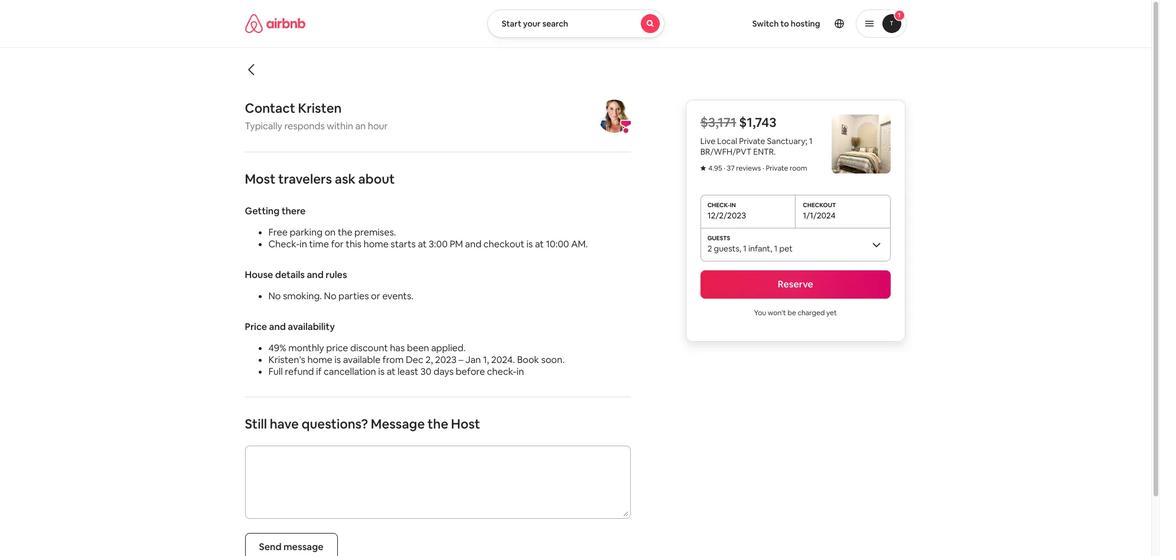 Task type: locate. For each thing, give the bounding box(es) containing it.
private inside $3,171 $1,743 live local private sanctuary; 1 br/wfh/pvt entr.
[[740, 136, 766, 147]]

questions?
[[302, 416, 368, 433]]

hour
[[368, 120, 388, 132]]

kristen is a superhost. learn more about kristen. image
[[598, 100, 631, 133], [598, 100, 631, 133]]

switch to hosting link
[[746, 11, 828, 36]]

am.
[[572, 238, 588, 251]]

about
[[358, 171, 395, 187]]

smoking.
[[283, 290, 322, 303]]

3:00
[[429, 238, 448, 251]]

least
[[398, 366, 419, 378]]

2,
[[426, 354, 433, 366]]

the right on
[[338, 226, 353, 239]]

1 horizontal spatial ,
[[771, 244, 773, 254]]

house
[[245, 269, 273, 281]]

parties
[[339, 290, 369, 303]]

1 horizontal spatial in
[[517, 366, 524, 378]]

in
[[300, 238, 307, 251], [517, 366, 524, 378]]

at left 10:00
[[535, 238, 544, 251]]

0 horizontal spatial in
[[300, 238, 307, 251]]

getting
[[245, 205, 280, 218]]

and up "49%"
[[269, 321, 286, 333]]

4.95
[[709, 164, 723, 173]]

jan
[[466, 354, 481, 366]]

2024.
[[492, 354, 515, 366]]

pet
[[780, 244, 794, 254]]

price and availability
[[245, 321, 335, 333]]

1 inside dropdown button
[[899, 11, 901, 19]]

free
[[269, 226, 288, 239]]

sanctuary;
[[768, 136, 808, 147]]

1 no from the left
[[269, 290, 281, 303]]

you
[[755, 309, 767, 318]]

· left 37 on the right of page
[[725, 164, 726, 173]]

within
[[327, 120, 353, 132]]

1 horizontal spatial home
[[364, 238, 389, 251]]

responds
[[285, 120, 325, 132]]

, left the infant on the right of page
[[740, 244, 742, 254]]

$3,171 $1,743 live local private sanctuary; 1 br/wfh/pvt entr.
[[701, 114, 813, 157]]

0 horizontal spatial ·
[[725, 164, 726, 173]]

hosting
[[791, 18, 821, 29]]

0 horizontal spatial no
[[269, 290, 281, 303]]

1 vertical spatial in
[[517, 366, 524, 378]]

0 vertical spatial private
[[740, 136, 766, 147]]

is right if
[[335, 354, 341, 366]]

profile element
[[679, 0, 907, 47]]

house details and rules
[[245, 269, 347, 281]]

–
[[459, 354, 464, 366]]

won't
[[769, 309, 787, 318]]

home inside the 49% monthly price discount has been applied. kristen's home is available from dec 2, 2023 – jan 1, 2024. book soon. full refund if cancellation is at least 30 days before check-in
[[308, 354, 333, 366]]

1
[[899, 11, 901, 19], [810, 136, 813, 147], [744, 244, 747, 254], [775, 244, 778, 254]]

0 horizontal spatial the
[[338, 226, 353, 239]]

and left rules
[[307, 269, 324, 281]]

no down details
[[269, 290, 281, 303]]

is right checkout
[[527, 238, 533, 251]]

start
[[502, 18, 522, 29]]

has
[[390, 342, 405, 355]]

1 horizontal spatial ·
[[763, 164, 765, 173]]

details
[[275, 269, 305, 281]]

1 horizontal spatial the
[[428, 416, 449, 433]]

br/wfh/pvt
[[701, 147, 752, 157]]

and inside the free parking on the premises. check-in time for this home starts at 3:00 pm and checkout is at 10:00 am.
[[465, 238, 482, 251]]

1 horizontal spatial no
[[324, 290, 337, 303]]

rules
[[326, 269, 347, 281]]

, left pet
[[771, 244, 773, 254]]

is
[[527, 238, 533, 251], [335, 354, 341, 366], [378, 366, 385, 378]]

soon.
[[542, 354, 565, 366]]

no down rules
[[324, 290, 337, 303]]

the
[[338, 226, 353, 239], [428, 416, 449, 433]]

private
[[740, 136, 766, 147], [767, 164, 789, 173]]

starts
[[391, 238, 416, 251]]

0 vertical spatial the
[[338, 226, 353, 239]]

time
[[309, 238, 329, 251]]

at
[[418, 238, 427, 251], [535, 238, 544, 251], [387, 366, 396, 378]]

message
[[371, 416, 425, 433]]

2 horizontal spatial is
[[527, 238, 533, 251]]

0 horizontal spatial is
[[335, 354, 341, 366]]

0 horizontal spatial at
[[387, 366, 396, 378]]

and right pm
[[465, 238, 482, 251]]

0 horizontal spatial home
[[308, 354, 333, 366]]

49%
[[269, 342, 286, 355]]

from
[[383, 354, 404, 366]]

2 vertical spatial and
[[269, 321, 286, 333]]

contact
[[245, 100, 295, 116]]

start your search
[[502, 18, 569, 29]]

be
[[788, 309, 797, 318]]

this
[[346, 238, 362, 251]]

0 vertical spatial home
[[364, 238, 389, 251]]

1 horizontal spatial at
[[418, 238, 427, 251]]

1 horizontal spatial is
[[378, 366, 385, 378]]

the inside the free parking on the premises. check-in time for this home starts at 3:00 pm and checkout is at 10:00 am.
[[338, 226, 353, 239]]

home
[[364, 238, 389, 251], [308, 354, 333, 366]]

at left 3:00
[[418, 238, 427, 251]]

the left host
[[428, 416, 449, 433]]

entr.
[[754, 147, 777, 157]]

parking
[[290, 226, 323, 239]]

12/2/2023
[[708, 210, 747, 221]]

1 · from the left
[[725, 164, 726, 173]]

yet
[[827, 309, 838, 318]]

private down the entr.
[[767, 164, 789, 173]]

or
[[371, 290, 380, 303]]

Message the host text field
[[247, 449, 629, 517]]

in right 2024.
[[517, 366, 524, 378]]

private down $1,743
[[740, 136, 766, 147]]

·
[[725, 164, 726, 173], [763, 164, 765, 173]]

2 · from the left
[[763, 164, 765, 173]]

1 vertical spatial and
[[307, 269, 324, 281]]

· right reviews
[[763, 164, 765, 173]]

at left "least"
[[387, 366, 396, 378]]

checkout
[[484, 238, 525, 251]]

most travelers ask about
[[245, 171, 395, 187]]

local
[[718, 136, 738, 147]]

2 guests , 1 infant , 1 pet
[[708, 244, 794, 254]]

,
[[740, 244, 742, 254], [771, 244, 773, 254]]

message
[[284, 541, 324, 554]]

an
[[356, 120, 366, 132]]

been
[[407, 342, 429, 355]]

2 no from the left
[[324, 290, 337, 303]]

kristen
[[298, 100, 342, 116]]

and
[[465, 238, 482, 251], [307, 269, 324, 281], [269, 321, 286, 333]]

0 vertical spatial and
[[465, 238, 482, 251]]

0 horizontal spatial ,
[[740, 244, 742, 254]]

is left "least"
[[378, 366, 385, 378]]

reviews
[[737, 164, 762, 173]]

in left 'time'
[[300, 238, 307, 251]]

2
[[708, 244, 713, 254]]

0 vertical spatial in
[[300, 238, 307, 251]]

there
[[282, 205, 306, 218]]

2 horizontal spatial and
[[465, 238, 482, 251]]

1 vertical spatial home
[[308, 354, 333, 366]]

to
[[781, 18, 790, 29]]



Task type: describe. For each thing, give the bounding box(es) containing it.
you won't be charged yet
[[755, 309, 838, 318]]

2 horizontal spatial at
[[535, 238, 544, 251]]

check-
[[269, 238, 300, 251]]

contact kristen typically responds within an hour
[[245, 100, 388, 132]]

on
[[325, 226, 336, 239]]

1 inside $3,171 $1,743 live local private sanctuary; 1 br/wfh/pvt entr.
[[810, 136, 813, 147]]

premises.
[[355, 226, 396, 239]]

before
[[456, 366, 485, 378]]

full
[[269, 366, 283, 378]]

still have questions? message the host
[[245, 416, 481, 433]]

start your search button
[[487, 9, 665, 38]]

charged
[[799, 309, 826, 318]]

if
[[316, 366, 322, 378]]

reserve button
[[701, 271, 892, 299]]

2 , from the left
[[771, 244, 773, 254]]

guests
[[715, 244, 740, 254]]

for
[[331, 238, 344, 251]]

2023
[[435, 354, 457, 366]]

cancellation
[[324, 366, 376, 378]]

send message
[[259, 541, 324, 554]]

Start your search search field
[[487, 9, 665, 38]]

󰀄 4.95 · 37 reviews · private room
[[701, 164, 808, 173]]

monthly
[[289, 342, 324, 355]]

live
[[701, 136, 716, 147]]

infant
[[749, 244, 771, 254]]

49% monthly price discount has been applied. kristen's home is available from dec 2, 2023 – jan 1, 2024. book soon. full refund if cancellation is at least 30 days before check-in
[[269, 342, 565, 378]]

search
[[543, 18, 569, 29]]

check-
[[487, 366, 517, 378]]

available
[[343, 354, 381, 366]]

at inside the 49% monthly price discount has been applied. kristen's home is available from dec 2, 2023 – jan 1, 2024. book soon. full refund if cancellation is at least 30 days before check-in
[[387, 366, 396, 378]]

home inside the free parking on the premises. check-in time for this home starts at 3:00 pm and checkout is at 10:00 am.
[[364, 238, 389, 251]]

events.
[[383, 290, 414, 303]]

1 vertical spatial the
[[428, 416, 449, 433]]

switch to hosting
[[753, 18, 821, 29]]

󰀄
[[701, 164, 707, 172]]

days
[[434, 366, 454, 378]]

availability
[[288, 321, 335, 333]]

send message button
[[245, 534, 338, 557]]

have
[[270, 416, 299, 433]]

dec
[[406, 354, 424, 366]]

10:00
[[546, 238, 570, 251]]

0 horizontal spatial and
[[269, 321, 286, 333]]

in inside the 49% monthly price discount has been applied. kristen's home is available from dec 2, 2023 – jan 1, 2024. book soon. full refund if cancellation is at least 30 days before check-in
[[517, 366, 524, 378]]

room
[[791, 164, 808, 173]]

getting there
[[245, 205, 306, 218]]

in inside the free parking on the premises. check-in time for this home starts at 3:00 pm and checkout is at 10:00 am.
[[300, 238, 307, 251]]

1 button
[[856, 9, 907, 38]]

pm
[[450, 238, 463, 251]]

book
[[517, 354, 540, 366]]

1 horizontal spatial and
[[307, 269, 324, 281]]

discount
[[351, 342, 388, 355]]

still
[[245, 416, 267, 433]]

ask
[[335, 171, 356, 187]]

reserve
[[779, 278, 814, 291]]

most
[[245, 171, 276, 187]]

$1,743
[[740, 114, 778, 131]]

37
[[728, 164, 735, 173]]

1 vertical spatial private
[[767, 164, 789, 173]]

$3,171
[[701, 114, 737, 131]]

applied.
[[432, 342, 466, 355]]

is inside the free parking on the premises. check-in time for this home starts at 3:00 pm and checkout is at 10:00 am.
[[527, 238, 533, 251]]

price
[[326, 342, 348, 355]]

host
[[451, 416, 481, 433]]

refund
[[285, 366, 314, 378]]

30
[[421, 366, 432, 378]]

free parking on the premises. check-in time for this home starts at 3:00 pm and checkout is at 10:00 am.
[[269, 226, 588, 251]]

1,
[[483, 354, 490, 366]]

no smoking. no parties or events.
[[269, 290, 414, 303]]

1 , from the left
[[740, 244, 742, 254]]

send
[[259, 541, 282, 554]]

your
[[523, 18, 541, 29]]



Task type: vqa. For each thing, say whether or not it's contained in the screenshot.
the rules
yes



